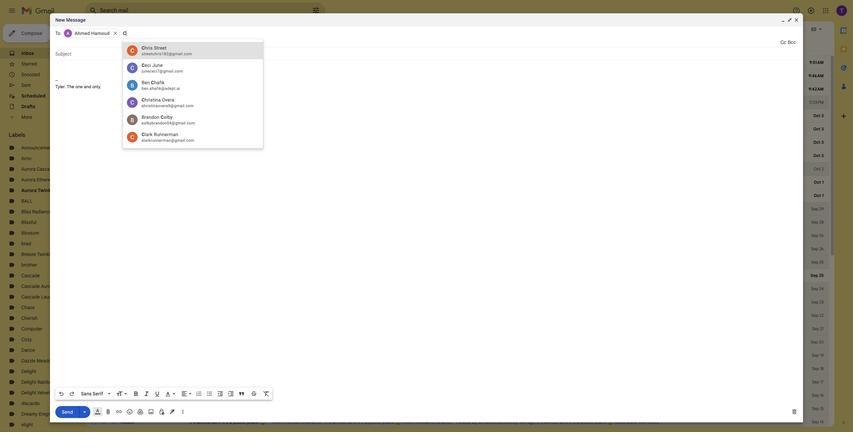 Task type: describe. For each thing, give the bounding box(es) containing it.
2 row from the top
[[85, 69, 829, 83]]

25 for first the sep 25 "row" from the top of the page
[[820, 260, 824, 265]]

at inside "going through an emergency exit at the airpo..." link
[[261, 100, 266, 106]]

0 vertical spatial am
[[621, 73, 628, 79]]

bliss radiance link
[[21, 209, 52, 215]]

c for hristina overa
[[142, 97, 145, 103]]

<james.peterson1902@gmail.com>
[[580, 113, 654, 119]]

ben
[[142, 80, 150, 85]]

advanced search options image
[[309, 4, 323, 17]]

"it's almost as if it's a public place
[[187, 420, 260, 426]]

brandon
[[142, 115, 159, 120]]

by left u/
[[670, 393, 675, 399]]

1 horizontal spatial are
[[499, 60, 506, 66]]

1 horizontal spatial 2023
[[591, 73, 602, 79]]

, left eci
[[133, 60, 134, 66]]

movies?
[[323, 126, 340, 132]]

0 horizontal spatial an
[[221, 100, 226, 106]]

watching
[[243, 86, 264, 92]]

june
[[152, 63, 163, 68]]

"is he a maincharacter?" - r/iamthemaincharacter: is he a maincharacter? r/iamthemaincharacter · posted by u/moreheadsmoreprices 22h ago is he a maincharacter? read more 1282 votes 203 comments hide r/iamthemaincharacter r/
[[187, 380, 691, 386]]

seems to me we've all been taking a little break. thinking about our personal lives or thinking about keeping our jobs. breaks are good. it's not a bad idea taking a break every now and then. i link
[[187, 59, 793, 66]]

2 bjord , terry 2 from the top
[[121, 73, 151, 79]]

c inside brandon c olby c olbybrandon04@gmail.com
[[142, 121, 144, 126]]

bjord right the important according to google magic. switch
[[121, 60, 133, 66]]

blossom
[[21, 230, 39, 236]]

"
[[266, 420, 268, 426]]

sans serif option
[[80, 391, 107, 398]]

from:
[[456, 73, 468, 79]]

brandon c olby c olbybrandon04@gmail.com
[[142, 115, 195, 126]]

sent
[[21, 82, 31, 88]]

confess to your crimes stale end piece of white bread! ---------- forwarded message --------- from: bjord umlaut <sicritbjordd@gmail.com> date: mon, aug 7, 2023 at 10:58 am subject: re: noise
[[230, 73, 667, 79]]

2 horizontal spatial ago
[[528, 420, 536, 426]]

0 horizontal spatial tara
[[121, 153, 131, 159]]

strikethrough ‪(⌘⇧x)‬ image
[[251, 391, 257, 398]]

1 🙄 image from the left
[[396, 420, 401, 426]]

blissful
[[21, 220, 36, 226]]

delight rainbow
[[21, 380, 55, 386]]

-- tyler. the one and only.
[[55, 78, 101, 89]]

sep 29 row
[[85, 203, 829, 216]]

6 row from the top
[[85, 123, 829, 136]]

aurora ethereal link
[[21, 177, 54, 183]]

more left '1814'
[[489, 393, 500, 399]]

toggle split pane mode image
[[811, 26, 817, 33]]

in for the
[[328, 140, 332, 146]]

sep 14
[[812, 420, 824, 425]]

good.
[[507, 60, 519, 66]]

bold ‪(⌘b)‬ image
[[133, 391, 139, 398]]

cc
[[781, 39, 787, 45]]

4 oct 3 from the top
[[814, 153, 824, 158]]

exit
[[252, 100, 260, 106]]

25 for 1st the sep 25 "row" from the bottom of the page
[[819, 273, 824, 278]]

0 horizontal spatial it's
[[325, 420, 331, 426]]

c for eci june
[[142, 63, 145, 68]]

more inside button
[[21, 114, 32, 120]]

remove formatting ‪(⌘\)‬ image
[[263, 391, 270, 398]]

not important switch for "it's almost as if it's a public place
[[111, 419, 117, 426]]

ball link
[[21, 198, 32, 204]]

more options image
[[181, 409, 185, 416]]

7,
[[587, 73, 590, 79]]

0 horizontal spatial abyss,
[[291, 113, 305, 119]]

jobs.
[[472, 60, 482, 66]]

1 into from the left
[[489, 140, 497, 146]]

20
[[819, 340, 824, 345]]

0 vertical spatial comments
[[601, 380, 624, 386]]

elight link
[[21, 422, 33, 428]]

movie
[[265, 86, 279, 92]]

18
[[820, 367, 824, 372]]

"one woman show" - r/iamthemaincharacter: one woman show r/iamthemaincharacter · posted by u/shugazi 7h ago one woman show read more 1814 votes 150 comments hide r/iamthemaincharacter r/floridagators · posted by u/
[[187, 393, 680, 399]]

luminous
[[389, 113, 408, 119]]

1 vertical spatial are
[[265, 126, 271, 132]]

3 public from the left
[[581, 420, 594, 426]]

0 horizontal spatial hey
[[219, 153, 228, 159]]

2 gaze from the left
[[548, 140, 559, 146]]

and inside the -- tyler. the one and only.
[[84, 84, 91, 89]]

1 gaze from the left
[[450, 140, 460, 146]]

emergency
[[227, 100, 251, 106]]

quote ‪(⌘⇧9)‬ image
[[238, 391, 245, 398]]

1 3 from the top
[[822, 113, 824, 118]]

cascade link
[[21, 273, 40, 279]]

cascade aurora
[[21, 284, 55, 290]]

1 public from the left
[[233, 420, 246, 426]]

scheduled
[[21, 93, 46, 99]]

extensions
[[280, 153, 302, 159]]

bjord up brad , bjord
[[121, 113, 133, 119]]

2 horizontal spatial it's
[[537, 420, 543, 426]]

23
[[820, 300, 824, 305]]

date:
[[554, 73, 565, 79]]

starred
[[21, 61, 37, 67]]

2 oct 1 row from the top
[[85, 189, 829, 203]]

in for a
[[322, 113, 326, 119]]

blossom link
[[21, 230, 39, 236]]

2 our from the left
[[464, 60, 471, 66]]

bjord down brad , bjord
[[121, 140, 133, 146]]

1 oct 3 from the top
[[814, 113, 824, 118]]

labels navigation
[[0, 21, 85, 433]]

i
[[635, 60, 636, 66]]

it's
[[222, 420, 228, 426]]

1 1 from the top
[[822, 180, 824, 185]]

main menu image
[[8, 7, 16, 15]]

r/floridagators
[[619, 393, 650, 399]]

3 as from the left
[[560, 420, 565, 426]]

"one
[[187, 393, 198, 399]]

1 bjord , terry 2 from the top
[[121, 60, 151, 66]]

10:24
[[525, 113, 536, 119]]

sep 21 row
[[85, 323, 829, 336]]

hey guys what are your favorite halloween movies? link
[[187, 126, 793, 133]]

1 horizontal spatial to
[[309, 140, 314, 146]]

7 row from the top
[[85, 136, 829, 149]]

sep 20 row
[[85, 336, 829, 349]]

drafts link
[[21, 104, 35, 110]]

1 vertical spatial not
[[378, 140, 385, 146]]

reddit row
[[85, 403, 829, 416]]

1 horizontal spatial it's
[[521, 60, 527, 66]]

2 public from the left
[[369, 420, 382, 426]]

, left .c at the left of page
[[146, 86, 147, 92]]

forwarded
[[391, 73, 414, 79]]

1 one from the left
[[286, 393, 295, 399]]

0 vertical spatial read
[[545, 380, 556, 386]]

2 one from the left
[[438, 393, 447, 399]]

sep 19 row
[[85, 349, 829, 363]]

0 horizontal spatial in
[[317, 153, 320, 159]]

2 sep 26 row from the top
[[85, 243, 829, 256]]

main content containing primary
[[85, 21, 835, 433]]

Subject field
[[55, 51, 798, 57]]

2 maincharacter? from the left
[[510, 380, 544, 386]]

1 horizontal spatial an
[[498, 140, 503, 146]]

3 3 from the top
[[822, 140, 824, 145]]

not important switch for "is he a maincharacter?"
[[111, 379, 117, 386]]

cascade up ethereal
[[37, 166, 55, 172]]

break
[[578, 60, 590, 66]]

2 horizontal spatial abyss,
[[504, 140, 518, 146]]

sep 23
[[812, 300, 824, 305]]

posted down reddit row
[[456, 420, 471, 426]]

halloween watching movie month!
[[218, 86, 296, 92]]

overa
[[162, 97, 174, 103]]

, left lark
[[131, 126, 133, 132]]

posted left u/
[[654, 393, 669, 399]]

undo ‪(⌘z)‬ image
[[58, 391, 65, 398]]

0 vertical spatial not
[[528, 60, 535, 66]]

reddit for "one woman show"
[[121, 393, 134, 399]]

aug
[[578, 73, 586, 79]]

1 horizontal spatial mon,
[[566, 73, 577, 79]]

0 vertical spatial hey
[[232, 126, 241, 132]]

2 woman from the left
[[296, 393, 311, 399]]

more left 1141
[[626, 420, 637, 426]]

26 for first sep 26 "row" from the bottom of the page
[[820, 247, 824, 252]]

at inside we come from a dark abyss, we end in a dark abyss, and we call the luminous interval life. nikos kazantzakis on mon, sep 11, 2023 at 10:24 am james peterson <james.peterson1902@gmail.com> wrote: 'link'
[[520, 113, 524, 119]]

thinking
[[338, 60, 356, 66]]

0 vertical spatial umlaut
[[481, 73, 497, 79]]

1 woman from the left
[[199, 393, 215, 399]]

twinkle for breeze twinkle
[[37, 252, 53, 258]]

it
[[315, 140, 317, 146]]

2 vertical spatial votes
[[647, 420, 659, 426]]

0 horizontal spatial comments
[[532, 393, 555, 399]]

laughter
[[41, 294, 60, 300]]

2 inside tara , bjord 2
[[146, 154, 149, 159]]

aurora for aurora twinkle
[[21, 188, 37, 194]]

sans serif
[[81, 391, 103, 397]]

and inside 'link'
[[356, 113, 364, 119]]

11:33 pm
[[809, 100, 824, 105]]

16
[[820, 393, 824, 398]]

u/shugazi
[[401, 393, 422, 399]]

thought
[[207, 140, 226, 146]]

lives
[[398, 60, 408, 66]]

new message dialog
[[50, 13, 803, 423]]

aurora ethereal
[[21, 177, 54, 183]]

delight velvet link
[[21, 390, 50, 396]]

1 is from the left
[[297, 380, 301, 386]]

updates tab
[[170, 37, 254, 56]]

1 reddit from the top
[[121, 100, 134, 106]]

2 vertical spatial r/iamthemaincharacter:
[[272, 420, 324, 426]]

sep 18
[[812, 367, 824, 372]]

"going
[[187, 100, 202, 106]]

0 vertical spatial and
[[614, 60, 622, 66]]

9:46 am
[[809, 73, 824, 78]]

1 oct 1 row from the top
[[85, 176, 829, 189]]

the
[[67, 84, 74, 89]]

sep 15
[[812, 407, 824, 412]]

2 inside row
[[822, 167, 824, 172]]

labels
[[9, 132, 25, 139]]

indent less ‪(⌘[)‬ image
[[217, 391, 224, 398]]

bjord right from:
[[469, 73, 480, 79]]

life.
[[426, 113, 434, 119]]

dazzle
[[21, 358, 35, 364]]

end
[[305, 73, 314, 79]]

9 row from the top
[[85, 376, 829, 389]]

for
[[200, 140, 206, 146]]

1 maincharacter? from the left
[[312, 380, 346, 386]]

see
[[300, 140, 308, 146]]

we've
[[264, 60, 276, 66]]

terry for halloween
[[134, 86, 146, 92]]

settings image
[[807, 7, 815, 15]]

list box containing c
[[123, 42, 263, 146]]

c inside ben c hafik ben .c hafik@adept.ai
[[151, 80, 154, 85]]

1 vertical spatial read
[[477, 393, 488, 399]]

2 horizontal spatial read
[[614, 420, 625, 426]]

aurora twinkle link
[[21, 188, 55, 194]]

1 sep 25 row from the top
[[85, 256, 829, 269]]

sep inside 'link'
[[493, 113, 501, 119]]

mon, inside 'link'
[[481, 113, 492, 119]]

announcement
[[21, 145, 54, 151]]

dazzle meadow link
[[21, 358, 55, 364]]

"going through an emergency exit at the airpo..."
[[187, 100, 292, 106]]

your
[[259, 73, 271, 79]]

1 horizontal spatial abyss,
[[342, 113, 355, 119]]

hafik@adept.ai
[[152, 86, 180, 91]]

sep inside reddit row
[[812, 407, 819, 412]]

hair
[[271, 153, 279, 159]]

insert files using drive image
[[137, 409, 144, 416]]

brad link
[[21, 241, 31, 247]]

posted left u/shugazi
[[379, 393, 393, 399]]

cascade for cascade aurora
[[21, 284, 40, 290]]

bjord up brad , terry , bjord 4
[[121, 73, 133, 79]]

row containing tara
[[85, 149, 829, 163]]

2 oct 1 from the top
[[814, 193, 824, 198]]

11 row from the top
[[85, 416, 829, 429]]

whoever
[[231, 140, 250, 146]]

2 oct 3 from the top
[[814, 127, 824, 132]]

2 as from the left
[[348, 420, 353, 426]]

breeze twinkle link
[[21, 252, 53, 258]]

Message Body text field
[[55, 64, 798, 394]]

dreamy
[[21, 412, 38, 418]]

delight rainbow link
[[21, 380, 55, 386]]

🙄 image
[[260, 420, 266, 426]]

1 as from the left
[[212, 420, 217, 426]]

2 vertical spatial umlaut
[[134, 140, 150, 146]]

, left ben
[[131, 86, 133, 92]]

c lark runnerman c larkrunnerman@gmail.com
[[142, 132, 194, 143]]



Task type: vqa. For each thing, say whether or not it's contained in the screenshot.
Delight
yes



Task type: locate. For each thing, give the bounding box(es) containing it.
sep 25 for 1st the sep 25 "row" from the bottom of the page
[[811, 273, 824, 278]]

insert link ‪(⌘k)‬ image
[[116, 409, 122, 416]]

r/iamthemaincharacter · posted by u/massiveposterity 14h ago it's almost as if it's a public place
[[401, 420, 608, 426]]

0 horizontal spatial we
[[306, 113, 312, 119]]

one right remove formatting ‪(⌘\)‬ image
[[286, 393, 295, 399]]

1 row from the top
[[85, 56, 829, 69]]

4 not important switch from the top
[[111, 419, 117, 426]]

c left june
[[142, 63, 145, 68]]

delight for delight velvet
[[21, 390, 36, 396]]

discardo
[[21, 401, 40, 407]]

show up - r/iamthemaincharacter: it's almost as if it's a public place
[[312, 393, 324, 399]]

3 delight from the top
[[21, 390, 36, 396]]

votes right 1141
[[647, 420, 659, 426]]

1 horizontal spatial our
[[464, 60, 471, 66]]

sep 22 row
[[85, 309, 829, 323]]

1 horizontal spatial gaze
[[548, 140, 559, 146]]

am right the 10:24
[[537, 113, 544, 119]]

bjord down hafik
[[148, 86, 160, 92]]

3 not important switch from the top
[[111, 406, 117, 413]]

sep 23 row
[[85, 296, 829, 309]]

0 horizontal spatial read
[[477, 393, 488, 399]]

by down reddit row
[[472, 420, 477, 426]]

italic ‪(⌘i)‬ image
[[143, 391, 150, 398]]

oct 2 row
[[85, 163, 829, 176]]

aurora twinkle
[[21, 188, 55, 194]]

keeping
[[446, 60, 463, 66]]

best,
[[336, 153, 347, 159]]

2023 right 11,
[[508, 113, 519, 119]]

0 vertical spatial c
[[142, 104, 144, 108]]

about
[[357, 60, 369, 66], [433, 60, 445, 66]]

taking right idea
[[560, 60, 573, 66]]

delight for delight rainbow
[[21, 380, 36, 386]]

formatting options toolbar
[[55, 388, 272, 400]]

, up brad , terry , bjord 4
[[133, 73, 134, 79]]

more down drafts link
[[21, 114, 32, 120]]

terry for seems
[[135, 60, 147, 66]]

1 dark from the left
[[281, 113, 290, 119]]

the left abyss
[[519, 140, 526, 146]]

1 it's from the left
[[358, 420, 364, 426]]

4 reddit from the top
[[121, 406, 134, 412]]

1 vertical spatial mon,
[[481, 113, 492, 119]]

0 horizontal spatial place
[[247, 420, 259, 426]]

1 horizontal spatial is
[[495, 380, 498, 386]]

1 we from the left
[[306, 113, 312, 119]]

1 oct 1 from the top
[[814, 180, 824, 185]]

redo ‪(⌘y)‬ image
[[69, 391, 75, 398]]

by up u/shugazi
[[417, 380, 422, 386]]

c inside c eci june junececi7@gmail.com
[[142, 63, 145, 68]]

list box
[[123, 42, 263, 146]]

1 horizontal spatial taking
[[560, 60, 573, 66]]

read down 22h
[[477, 393, 488, 399]]

you.
[[580, 140, 589, 146]]

2 horizontal spatial and
[[614, 60, 622, 66]]

not left "bad"
[[528, 60, 535, 66]]

food
[[187, 140, 199, 146]]

maincharacter?"
[[204, 380, 240, 386]]

to inside 'seems to me we've all been taking a little break. thinking about our personal lives or thinking about keeping our jobs. breaks are good. it's not a bad idea taking a break every now and then. i' link
[[251, 60, 256, 66]]

1 horizontal spatial tara
[[348, 153, 357, 159]]

read
[[545, 380, 556, 386], [477, 393, 488, 399], [614, 420, 625, 426]]

3 reddit from the top
[[121, 393, 134, 399]]

2 sep 26 from the top
[[812, 247, 824, 252]]

fights
[[251, 140, 263, 146]]

1 place from the left
[[247, 420, 259, 426]]

🙄 image down u/shugazi
[[396, 420, 401, 426]]

primary tab
[[85, 37, 169, 56]]

0 vertical spatial brad
[[121, 86, 131, 92]]

search field list box
[[62, 27, 798, 39]]

2 horizontal spatial at
[[603, 73, 607, 79]]

🙄 image
[[396, 420, 401, 426], [608, 420, 613, 426]]

the right call
[[381, 113, 388, 119]]

1282
[[569, 380, 578, 386]]

c inside c hristina overa c hristinaovera9@gmail.com
[[142, 97, 145, 103]]

tara down brad , bjord
[[121, 153, 131, 159]]

brad for brad , terry , bjord 4
[[121, 86, 131, 92]]

airpo..."
[[275, 100, 292, 106]]

insert signature image
[[169, 409, 176, 416]]

1 about from the left
[[357, 60, 369, 66]]

halloween
[[300, 126, 322, 132]]

2 is from the left
[[495, 380, 498, 386]]

ago right 7h
[[429, 393, 437, 399]]

2 brad from the top
[[121, 126, 131, 132]]

close image
[[794, 17, 799, 23]]

dance link
[[21, 348, 35, 354]]

cascade down brother link
[[21, 273, 40, 279]]

0 vertical spatial oct 1
[[814, 180, 824, 185]]

an down hey guys what are your favorite halloween movies? link
[[498, 140, 503, 146]]

more send options image
[[81, 409, 88, 416]]

delight for delight "link"
[[21, 369, 36, 375]]

2 into from the left
[[571, 140, 579, 146]]

1 horizontal spatial show
[[465, 393, 476, 399]]

r/iamthemaincharacter:
[[245, 380, 296, 386], [233, 393, 285, 399], [272, 420, 324, 426]]

2 horizontal spatial as
[[560, 420, 565, 426]]

1 vertical spatial 2023
[[508, 113, 519, 119]]

1 c from the top
[[142, 104, 144, 108]]

umlaut
[[481, 73, 497, 79], [134, 113, 150, 119], [134, 140, 150, 146]]

1 horizontal spatial at
[[520, 113, 524, 119]]

oct inside row
[[814, 167, 821, 172]]

1 brad from the top
[[121, 86, 131, 92]]

crimes
[[272, 73, 289, 79]]

3 oct 3 from the top
[[814, 140, 824, 145]]

discard draft ‪(⌘⇧d)‬ image
[[791, 409, 798, 416]]

abyss, up process
[[342, 113, 355, 119]]

2 1 from the top
[[822, 193, 824, 198]]

sep 26 for 2nd sep 26 "row" from the bottom
[[812, 233, 824, 238]]

1 bjord umlaut from the top
[[121, 113, 150, 119]]

None text field
[[123, 27, 798, 39]]

2 not important switch from the top
[[111, 393, 117, 399]]

sep 28 row
[[85, 216, 829, 229]]

that
[[319, 140, 327, 146]]

pop out image
[[787, 17, 793, 23]]

None search field
[[85, 3, 325, 19]]

2 taking from the left
[[560, 60, 573, 66]]

lark
[[145, 132, 153, 137]]

2 c from the top
[[142, 121, 144, 126]]

hamoud
[[91, 31, 110, 36]]

0 horizontal spatial almost
[[197, 420, 211, 426]]

brad left ben
[[121, 86, 131, 92]]

cascade down cascade link
[[21, 284, 40, 290]]

1 horizontal spatial ago
[[486, 380, 494, 386]]

oct 1 up sep 29
[[814, 193, 824, 198]]

1 down oct 2
[[822, 180, 824, 185]]

0 vertical spatial 25
[[820, 260, 824, 265]]

1 horizontal spatial we
[[365, 113, 371, 119]]

brad
[[121, 86, 131, 92], [121, 126, 131, 132]]

sep 16
[[812, 393, 824, 398]]

scheduled link
[[21, 93, 46, 99]]

0 horizontal spatial to
[[251, 60, 256, 66]]

c up .c at the left of page
[[151, 80, 154, 85]]

1 horizontal spatial about
[[433, 60, 445, 66]]

r/iamthemaincharacter: up remove formatting ‪(⌘\)‬ image
[[245, 380, 296, 386]]

brad for brad , bjord
[[121, 126, 131, 132]]

10 row from the top
[[85, 389, 829, 403]]

press delete to remove this chip element
[[112, 30, 118, 36]]

sep 18 row
[[85, 363, 829, 376]]

bjord umlaut up brad , bjord
[[121, 113, 150, 119]]

2 about from the left
[[433, 60, 445, 66]]

radiance
[[32, 209, 52, 215]]

sep 26 for first sep 26 "row" from the bottom of the page
[[812, 247, 824, 252]]

2 horizontal spatial almost
[[544, 420, 559, 426]]

minimize image
[[781, 17, 786, 23]]

2 26 from the top
[[820, 247, 824, 252]]

delight down the dazzle
[[21, 369, 36, 375]]

read left 1282
[[545, 380, 556, 386]]

2 sep 25 row from the top
[[85, 269, 829, 283]]

piece
[[315, 73, 328, 79]]

2 reddit from the top
[[121, 380, 134, 386]]

cherish link
[[21, 316, 38, 322]]

1 vertical spatial umlaut
[[134, 113, 150, 119]]

velvet
[[37, 390, 50, 396]]

by left u/shugazi
[[394, 393, 400, 399]]

reddit inside reddit row
[[121, 406, 134, 412]]

abyss, up favorite
[[291, 113, 305, 119]]

2 we from the left
[[365, 113, 371, 119]]

4 row from the top
[[85, 96, 829, 109]]

2023 inside 'link'
[[508, 113, 519, 119]]

c for lark runnerman
[[142, 138, 144, 143]]

1 sep 26 row from the top
[[85, 229, 829, 243]]

26 for 2nd sep 26 "row" from the bottom
[[820, 233, 824, 238]]

2
[[149, 60, 151, 65], [149, 74, 151, 79], [146, 154, 149, 159], [822, 167, 824, 172]]

2 vertical spatial terry
[[134, 86, 146, 92]]

8 row from the top
[[85, 149, 829, 163]]

noise
[[655, 73, 667, 79]]

0 horizontal spatial about
[[357, 60, 369, 66]]

delight link
[[21, 369, 36, 375]]

1 not important switch from the top
[[111, 379, 117, 386]]

0 vertical spatial are
[[499, 60, 506, 66]]

sep 24 row
[[85, 283, 829, 296]]

the inside "going through an emergency exit at the airpo..." link
[[267, 100, 274, 106]]

24
[[820, 287, 824, 292]]

2 3 from the top
[[822, 127, 824, 132]]

1 horizontal spatial maincharacter?
[[510, 380, 544, 386]]

mon, right 'on'
[[481, 113, 492, 119]]

0 horizontal spatial one
[[286, 393, 295, 399]]

oct 2
[[814, 167, 824, 172]]

reddit down insert emoji ‪(⌘⇧2)‬ image
[[121, 420, 134, 426]]

primary tab list
[[85, 37, 835, 56]]

interval
[[409, 113, 425, 119]]

0 horizontal spatial 2023
[[508, 113, 519, 119]]

bulleted list ‪(⌘⇧8)‬ image
[[206, 391, 213, 398]]

underline ‪(⌘u)‬ image
[[154, 391, 161, 398]]

c up olbybrandon04@gmail.com
[[161, 115, 164, 120]]

0 horizontal spatial ago
[[429, 393, 437, 399]]

in right that
[[328, 140, 332, 146]]

c inside brandon c olby c olbybrandon04@gmail.com
[[161, 115, 164, 120]]

hey
[[232, 126, 241, 132], [219, 153, 228, 159]]

we left end
[[306, 113, 312, 119]]

compose
[[21, 30, 42, 36]]

am inside 'link'
[[537, 113, 544, 119]]

abyss,
[[291, 113, 305, 119], [342, 113, 355, 119], [504, 140, 518, 146]]

4 3 from the top
[[822, 153, 824, 158]]

dazzle meadow
[[21, 358, 55, 364]]

1 horizontal spatial place
[[383, 420, 394, 426]]

chaos
[[21, 305, 35, 311]]

your
[[273, 126, 282, 132]]

posted up u/shugazi
[[401, 380, 416, 386]]

r/iamthemaincharacter: up 🙄 image
[[233, 393, 285, 399]]

sep 25 for first the sep 25 "row" from the top of the page
[[812, 260, 824, 265]]

0 horizontal spatial our
[[370, 60, 378, 66]]

woman
[[199, 393, 215, 399], [296, 393, 311, 399], [448, 393, 464, 399]]

read left 1141
[[614, 420, 625, 426]]

sep inside row
[[812, 287, 819, 292]]

c inside c hris street streetchris182@gmail.com
[[142, 45, 145, 51]]

bjord down lark
[[133, 153, 145, 159]]

comments right 203
[[601, 380, 624, 386]]

0 vertical spatial 2023
[[591, 73, 602, 79]]

5 row from the top
[[85, 109, 829, 123]]

0 vertical spatial to
[[251, 60, 256, 66]]

1 vertical spatial votes
[[511, 393, 523, 399]]

aurora
[[21, 166, 35, 172], [21, 177, 35, 183], [21, 188, 37, 194], [41, 284, 55, 290]]

reddit down brad , terry , bjord 4
[[121, 100, 134, 106]]

ahmed hamoud
[[75, 31, 110, 36]]

none text field inside new message dialog
[[123, 27, 798, 39]]

aurora up ball link
[[21, 188, 37, 194]]

sep 22
[[812, 313, 824, 318]]

eci
[[145, 63, 151, 68]]

message
[[66, 17, 86, 23]]

taking right been
[[295, 60, 308, 66]]

delight up discardo link
[[21, 390, 36, 396]]

0 vertical spatial r/iamthemaincharacter:
[[245, 380, 296, 386]]

search mail image
[[87, 5, 99, 17]]

an
[[221, 100, 226, 106], [498, 140, 503, 146]]

dance
[[21, 348, 35, 354]]

larkrunnerman@gmail.com
[[144, 138, 194, 143]]

2 almost from the left
[[332, 420, 347, 426]]

almost
[[197, 420, 211, 426], [332, 420, 347, 426], [544, 420, 559, 426]]

1 taking from the left
[[295, 60, 308, 66]]

1 horizontal spatial hide
[[625, 380, 635, 386]]

and left call
[[356, 113, 364, 119]]

5 reddit from the top
[[121, 420, 134, 426]]

0 horizontal spatial public
[[233, 420, 246, 426]]

delight down delight "link"
[[21, 380, 36, 386]]

not important switch
[[111, 379, 117, 386], [111, 393, 117, 399], [111, 406, 117, 413], [111, 419, 117, 426]]

sans
[[81, 391, 92, 397]]

in right end
[[322, 113, 326, 119]]

labels heading
[[9, 132, 71, 139]]

2 it's from the left
[[570, 420, 576, 426]]

terry
[[135, 60, 147, 66], [135, 73, 147, 79], [134, 86, 146, 92]]

3 c from the top
[[142, 138, 144, 143]]

3 almost from the left
[[544, 420, 559, 426]]

toggle confidential mode image
[[158, 409, 165, 416]]

oct 1 row
[[85, 176, 829, 189], [85, 189, 829, 203]]

insert photo image
[[148, 409, 154, 416]]

terry down ben
[[134, 86, 146, 92]]

2 vertical spatial and
[[356, 113, 364, 119]]

21
[[821, 327, 824, 332]]

press delete to remove this chip image
[[112, 30, 118, 36]]

1 our from the left
[[370, 60, 378, 66]]

3
[[822, 113, 824, 118], [822, 127, 824, 132], [822, 140, 824, 145], [822, 153, 824, 158]]

sep 25 row
[[85, 256, 829, 269], [85, 269, 829, 283]]

0 vertical spatial bjord umlaut
[[121, 113, 150, 119]]

arno link
[[21, 156, 32, 162]]

row
[[85, 56, 829, 69], [85, 69, 829, 83], [85, 83, 829, 96], [85, 96, 829, 109], [85, 109, 829, 123], [85, 123, 829, 136], [85, 136, 829, 149], [85, 149, 829, 163], [85, 376, 829, 389], [85, 389, 829, 403], [85, 416, 829, 429]]

🙄 image left 1141
[[608, 420, 613, 426]]

reddit for "is he a maincharacter?"
[[121, 380, 134, 386]]

1 horizontal spatial 🙄 image
[[608, 420, 613, 426]]

2 horizontal spatial place
[[595, 420, 606, 426]]

3 row from the top
[[85, 83, 829, 96]]

2 horizontal spatial votes
[[647, 420, 659, 426]]

1 horizontal spatial in
[[322, 113, 326, 119]]

twinkle for aurora twinkle
[[38, 188, 55, 194]]

0 horizontal spatial woman
[[199, 393, 215, 399]]

aurora for aurora cascade
[[21, 166, 35, 172]]

at left the "10:58"
[[603, 73, 607, 79]]

ago right 14h
[[528, 420, 536, 426]]

2 horizontal spatial woman
[[448, 393, 464, 399]]

3 woman from the left
[[448, 393, 464, 399]]

sep 26 row down sep 29 row
[[85, 229, 829, 243]]

dreamy enigma
[[21, 412, 54, 418]]

0 horizontal spatial votes
[[511, 393, 523, 399]]

2 bjord umlaut from the top
[[121, 140, 150, 146]]

one down '"is he a maincharacter?" - r/iamthemaincharacter: is he a maincharacter? r/iamthemaincharacter · posted by u/moreheadsmoreprices 22h ago is he a maincharacter? read more 1282 votes 203 comments hide r/iamthemaincharacter r/' on the bottom
[[438, 393, 447, 399]]

gmail image
[[21, 4, 58, 17]]

1 26 from the top
[[820, 233, 824, 238]]

at right exit
[[261, 100, 266, 106]]

gaze right you
[[450, 140, 460, 146]]

- r/iamthemaincharacter: it's almost as if it's a public place
[[268, 420, 396, 426]]

tara right the best,
[[348, 153, 357, 159]]

gaze
[[450, 140, 460, 146], [548, 140, 559, 146]]

long
[[461, 140, 470, 146]]

abyss, left abyss
[[504, 140, 518, 146]]

, down brad , bjord
[[131, 153, 132, 159]]

chaos link
[[21, 305, 35, 311]]

oct 1 row up sep 28 row
[[85, 189, 829, 203]]

0 horizontal spatial taking
[[295, 60, 308, 66]]

am right the "10:58"
[[621, 73, 628, 79]]

2 show from the left
[[465, 393, 476, 399]]

not important switch for "one woman show"
[[111, 393, 117, 399]]

3 place from the left
[[595, 420, 606, 426]]

everybody,
[[229, 153, 252, 159]]

older image
[[797, 26, 804, 33]]

ben
[[142, 86, 149, 91]]

the inside we come from a dark abyss, we end in a dark abyss, and we call the luminous interval life. nikos kazantzakis on mon, sep 11, 2023 at 10:24 am james peterson <james.peterson1902@gmail.com> wrote: 'link'
[[381, 113, 388, 119]]

little
[[313, 60, 322, 66]]

hristinaovera9@gmail.com
[[144, 104, 194, 108]]

2 vertical spatial ago
[[528, 420, 536, 426]]

what
[[253, 126, 263, 132]]

1 almost from the left
[[197, 420, 211, 426]]

gaze right will at right top
[[548, 140, 559, 146]]

one
[[286, 393, 295, 399], [438, 393, 447, 399]]

c for lark runnerman
[[142, 132, 145, 137]]

0 vertical spatial twinkle
[[38, 188, 55, 194]]

the left airpo..."
[[267, 100, 274, 106]]

the left process
[[333, 140, 340, 146]]

not
[[528, 60, 535, 66], [378, 140, 385, 146]]

10:58
[[609, 73, 620, 79]]

c inside c lark runnerman c larkrunnerman@gmail.com
[[142, 132, 145, 137]]

0 vertical spatial sep 25
[[812, 260, 824, 265]]

reddit for "it's almost as if it's a public place
[[121, 420, 134, 426]]

1 vertical spatial comments
[[532, 393, 555, 399]]

0 horizontal spatial are
[[265, 126, 271, 132]]

attach files image
[[105, 409, 112, 416]]

indent more ‪(⌘])‬ image
[[228, 391, 234, 398]]

main content
[[85, 21, 835, 433]]

then.
[[623, 60, 634, 66]]

computer
[[21, 326, 43, 332]]

c for hris street
[[142, 45, 145, 51]]

1 horizontal spatial read
[[545, 380, 556, 386]]

dark
[[281, 113, 290, 119], [331, 113, 340, 119]]

insert emoji ‪(⌘⇧2)‬ image
[[126, 409, 133, 416]]

aurora up aurora twinkle link at the top left of page
[[21, 177, 35, 183]]

more left 1282
[[557, 380, 568, 386]]

in inside 'link'
[[322, 113, 326, 119]]

0 horizontal spatial am
[[537, 113, 544, 119]]

important according to google magic. switch
[[111, 59, 117, 66]]

1 vertical spatial and
[[84, 84, 91, 89]]

0 horizontal spatial hide
[[556, 393, 566, 399]]

bjord , terry 2 up ben
[[121, 73, 151, 79]]

cozy
[[21, 337, 32, 343]]

terry up ben
[[135, 73, 147, 79]]

0 horizontal spatial 🙄 image
[[396, 420, 401, 426]]

our left personal
[[370, 60, 378, 66]]

taking
[[295, 60, 308, 66], [560, 60, 573, 66]]

1 vertical spatial to
[[309, 140, 314, 146]]

dark up hey guys what are your favorite halloween movies?
[[281, 113, 290, 119]]

9:42 am
[[809, 87, 824, 92]]

c up brandon
[[142, 104, 144, 108]]

1 vertical spatial r/iamthemaincharacter:
[[233, 393, 285, 399]]

aurora for aurora ethereal
[[21, 177, 35, 183]]

0 horizontal spatial is
[[297, 380, 301, 386]]

our left jobs. on the top
[[464, 60, 471, 66]]

0 vertical spatial hide
[[625, 380, 635, 386]]

we left call
[[365, 113, 371, 119]]

aurora up laughter
[[41, 284, 55, 290]]

umlaut down 'seems to me we've all been taking a little break. thinking about our personal lives or thinking about keeping our jobs. breaks are good. it's not a bad idea taking a break every now and then. i' link
[[481, 73, 497, 79]]

we come from a dark abyss, we end in a dark abyss, and we call the luminous interval life. nikos kazantzakis on mon, sep 11, 2023 at 10:24 am james peterson <james.peterson1902@gmail.com> wrote: link
[[187, 113, 793, 119]]

1 vertical spatial terry
[[135, 73, 147, 79]]

c inside c hristina overa c hristinaovera9@gmail.com
[[142, 104, 144, 108]]

bliss
[[21, 209, 31, 215]]

0 horizontal spatial not
[[378, 140, 385, 146]]

hris
[[145, 45, 153, 51]]

2 vertical spatial at
[[520, 113, 524, 119]]

1 show from the left
[[312, 393, 324, 399]]

c for hristina overa
[[142, 104, 144, 108]]

terry down hris
[[135, 60, 147, 66]]

refresh image
[[111, 26, 117, 33]]

0 vertical spatial ago
[[486, 380, 494, 386]]

not important switch inside reddit row
[[111, 406, 117, 413]]

1 vertical spatial 26
[[820, 247, 824, 252]]

into right enough
[[489, 140, 497, 146]]

1 vertical spatial oct 1
[[814, 193, 824, 198]]

1 delight from the top
[[21, 369, 36, 375]]

reddit up bold ‪(⌘b)‬ icon
[[121, 380, 134, 386]]

cc bcc
[[781, 39, 796, 45]]

hey down thought
[[219, 153, 228, 159]]

and right now
[[614, 60, 622, 66]]

read more 1141 votes
[[613, 420, 659, 426]]

sep 29
[[812, 207, 824, 212]]

sep 26 row
[[85, 229, 829, 243], [85, 243, 829, 256]]

0 horizontal spatial at
[[261, 100, 266, 106]]

1 horizontal spatial and
[[356, 113, 364, 119]]

1 horizontal spatial votes
[[579, 380, 591, 386]]

2 vertical spatial c
[[142, 138, 144, 143]]

twinkle down ethereal
[[38, 188, 55, 194]]

1 vertical spatial 25
[[819, 273, 824, 278]]

2 place from the left
[[383, 420, 394, 426]]

numbered list ‪(⌘⇧7)‬ image
[[196, 391, 202, 398]]

1 sep 26 from the top
[[812, 233, 824, 238]]

sep 17
[[812, 380, 824, 385]]

tab list
[[835, 21, 853, 409]]

votes left 203
[[579, 380, 591, 386]]

c inside c lark runnerman c larkrunnerman@gmail.com
[[142, 138, 144, 143]]

you
[[441, 140, 449, 146]]

sep 25 row up sep 24 row
[[85, 256, 829, 269]]

2 dark from the left
[[331, 113, 340, 119]]

not right does
[[378, 140, 385, 146]]

0 horizontal spatial and
[[84, 84, 91, 89]]

tara , bjord 2
[[121, 153, 149, 159]]

cascade for cascade link
[[21, 273, 40, 279]]

bjord down brandon
[[134, 126, 146, 132]]

umlaut up brad , bjord
[[134, 113, 150, 119]]

1 vertical spatial brad
[[121, 126, 131, 132]]

1 vertical spatial 1
[[822, 193, 824, 198]]

into
[[489, 140, 497, 146], [571, 140, 579, 146]]

about up bread!
[[357, 60, 369, 66]]

bread!
[[351, 73, 367, 79]]

2 delight from the top
[[21, 380, 36, 386]]

0 vertical spatial at
[[603, 73, 607, 79]]

1 horizontal spatial not
[[528, 60, 535, 66]]

sep 24
[[812, 287, 824, 292]]

at inside confess to your crimes stale end piece of white bread! ---------- forwarded message --------- from: bjord umlaut <sicritbjordd@gmail.com> date: mon, aug 7, 2023 at 10:58 am subject: re: noise link
[[603, 73, 607, 79]]

cascade for cascade laughter
[[21, 294, 40, 300]]

dark up 'movies?' at top left
[[331, 113, 340, 119]]

hey guys what are your favorite halloween movies?
[[232, 126, 340, 132]]

enough
[[472, 140, 488, 146]]

2 vertical spatial delight
[[21, 390, 36, 396]]

2 🙄 image from the left
[[608, 420, 613, 426]]

1 vertical spatial am
[[537, 113, 544, 119]]



